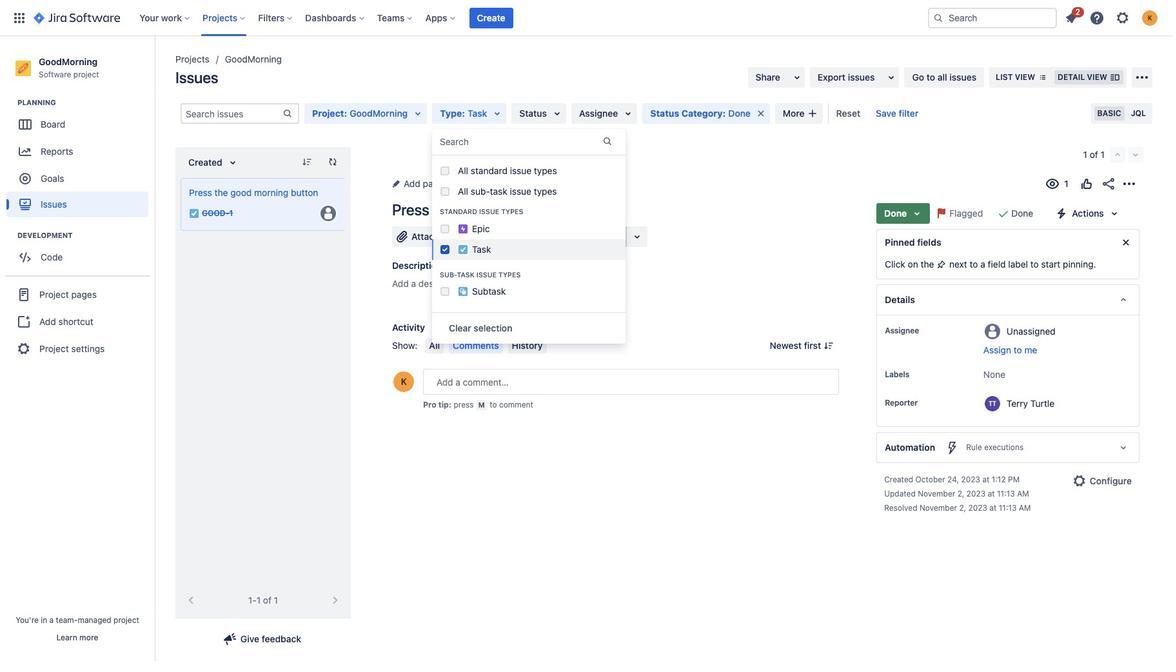 Task type: describe. For each thing, give the bounding box(es) containing it.
: for project
[[344, 108, 347, 119]]

done button
[[877, 203, 930, 224]]

2
[[1076, 7, 1080, 16]]

goodmorning for goodmorning software project
[[39, 56, 98, 67]]

labels
[[885, 370, 909, 379]]

go to all issues
[[912, 72, 977, 83]]

attach button
[[392, 226, 447, 247]]

project settings link
[[5, 335, 150, 363]]

managed
[[78, 615, 111, 625]]

attach
[[411, 231, 439, 242]]

automation
[[885, 442, 935, 453]]

apps
[[425, 12, 447, 23]]

button inside task element
[[291, 187, 318, 198]]

task image
[[189, 208, 199, 219]]

issue down all standard issue types
[[510, 186, 531, 197]]

code link
[[6, 245, 148, 270]]

planning image
[[2, 95, 17, 110]]

0 vertical spatial task
[[468, 108, 487, 119]]

pinned fields
[[885, 237, 941, 248]]

view for detail view
[[1087, 72, 1107, 82]]

add for add a child issue
[[472, 231, 489, 242]]

terry
[[1007, 398, 1028, 409]]

next
[[949, 259, 967, 270]]

assign to me button
[[983, 344, 1126, 357]]

goal image
[[19, 173, 31, 185]]

settings
[[71, 343, 105, 354]]

remove field image
[[753, 106, 769, 121]]

standard issue types
[[440, 208, 523, 215]]

24,
[[948, 475, 959, 484]]

create
[[477, 12, 505, 23]]

flagged image
[[934, 206, 950, 221]]

save
[[876, 108, 896, 119]]

status for status
[[519, 108, 547, 119]]

give feedback button
[[217, 629, 309, 649]]

addicon image
[[807, 108, 818, 119]]

to for me
[[1014, 344, 1022, 355]]

give feedback
[[240, 633, 301, 644]]

0 vertical spatial issues
[[175, 68, 218, 86]]

1 vertical spatial am
[[1019, 503, 1031, 513]]

assignee inside dropdown button
[[579, 108, 618, 119]]

status for status category : done
[[650, 108, 679, 119]]

executions
[[984, 442, 1024, 452]]

refresh image
[[328, 157, 338, 167]]

details element
[[877, 284, 1140, 315]]

actions image
[[1122, 176, 1137, 192]]

more button
[[775, 103, 823, 124]]

banner containing your work
[[0, 0, 1173, 36]]

add for add parent
[[404, 178, 420, 189]]

category
[[682, 108, 723, 119]]

2 horizontal spatial done
[[1011, 208, 1033, 219]]

clear selection button
[[441, 318, 520, 339]]

more
[[783, 108, 805, 119]]

go to all issues link
[[905, 67, 984, 88]]

project for project settings
[[39, 343, 69, 354]]

goodmorning for goodmorning
[[225, 54, 282, 64]]

learn more
[[56, 633, 98, 642]]

1 down basic
[[1101, 149, 1105, 160]]

1 horizontal spatial project
[[114, 615, 139, 625]]

1 horizontal spatial good-1
[[487, 178, 522, 189]]

Add a comment… field
[[423, 369, 839, 395]]

sidebar navigation image
[[141, 52, 169, 77]]

reset
[[836, 108, 860, 119]]

primary element
[[8, 0, 918, 36]]

comment
[[499, 400, 533, 410]]

unassigned
[[1007, 325, 1056, 336]]

configure link
[[1067, 471, 1140, 491]]

all inside all button
[[429, 340, 440, 351]]

clear selection
[[449, 323, 512, 334]]

group containing project pages
[[5, 276, 150, 367]]

team-
[[56, 615, 78, 625]]

all standard issue types
[[458, 165, 557, 176]]

1-
[[248, 595, 257, 606]]

good-1 link
[[487, 176, 522, 192]]

all for all standard issue types
[[458, 165, 468, 176]]

more
[[79, 633, 98, 642]]

1 down all standard issue types
[[518, 178, 522, 189]]

Search issues text field
[[182, 104, 282, 123]]

all sub-task issue types
[[458, 186, 557, 197]]

to for a
[[970, 259, 978, 270]]

clear
[[449, 323, 471, 334]]

0 horizontal spatial done
[[728, 108, 751, 119]]

issues inside sidebar element
[[41, 199, 67, 209]]

newest first
[[770, 340, 821, 351]]

all
[[938, 72, 947, 83]]

october
[[916, 475, 945, 484]]

subtask
[[472, 286, 506, 297]]

2 vertical spatial the
[[921, 259, 934, 270]]

export issues button
[[810, 67, 899, 88]]

add a description...
[[392, 278, 473, 289]]

actions
[[1072, 208, 1104, 219]]

teams
[[377, 12, 405, 23]]

add shortcut button
[[5, 309, 150, 335]]

0 vertical spatial at
[[983, 475, 990, 484]]

pages
[[71, 289, 97, 300]]

1 up give feedback button
[[257, 595, 261, 606]]

appswitcher icon image
[[12, 10, 27, 25]]

assign to me
[[983, 344, 1037, 355]]

projects for "projects" 'link'
[[175, 54, 209, 64]]

1 inside task element
[[229, 209, 233, 218]]

issue right child
[[521, 231, 543, 242]]

detail
[[1058, 72, 1085, 82]]

board
[[41, 119, 65, 129]]

turtle
[[1031, 398, 1055, 409]]

resolved
[[884, 503, 917, 513]]

1 vertical spatial of
[[263, 595, 271, 606]]

development
[[17, 231, 73, 239]]

done image
[[996, 206, 1011, 221]]

0 vertical spatial task
[[490, 186, 507, 197]]

notifications image
[[1064, 10, 1079, 25]]

Search text field
[[440, 135, 442, 148]]

created for created
[[188, 157, 222, 168]]

filters
[[258, 12, 285, 23]]

1:12
[[992, 475, 1006, 484]]

0 vertical spatial 2023
[[961, 475, 980, 484]]

planning
[[17, 98, 56, 107]]

project pages
[[39, 289, 97, 300]]

task element
[[181, 178, 346, 231]]

show:
[[392, 340, 418, 351]]

goals link
[[6, 166, 148, 192]]

1 horizontal spatial press
[[392, 201, 429, 219]]

add shortcut
[[39, 316, 93, 327]]

feedback
[[262, 633, 301, 644]]

1 horizontal spatial morning
[[495, 201, 551, 219]]

sub-task issue types
[[440, 271, 521, 278]]

apps button
[[421, 7, 460, 28]]

rule executions
[[966, 442, 1024, 452]]

issue up subtask
[[476, 271, 497, 278]]

sort descending image
[[302, 157, 312, 167]]

project pages link
[[5, 281, 150, 309]]

export
[[818, 72, 846, 83]]

labels pin to top. only you can see pinned fields. image
[[912, 370, 922, 380]]

pro tip: press m to comment
[[423, 400, 533, 410]]

all for all sub-task issue types
[[458, 186, 468, 197]]

import and bulk change issues image
[[1134, 70, 1150, 85]]

1 vertical spatial assignee
[[885, 326, 919, 335]]

terry turtle
[[1007, 398, 1055, 409]]

1 vertical spatial button
[[554, 201, 598, 219]]

search
[[440, 136, 469, 147]]

hide message image
[[1118, 235, 1134, 250]]

link web pages and more image
[[629, 229, 645, 244]]

epic
[[472, 223, 490, 234]]

help image
[[1089, 10, 1105, 25]]

dashboards
[[305, 12, 356, 23]]

1 horizontal spatial good
[[458, 201, 492, 219]]

add parent
[[404, 178, 450, 189]]

newest first button
[[762, 338, 839, 353]]

type : task
[[440, 108, 487, 119]]

done issue: good-1 element
[[202, 208, 233, 219]]

project for project pages
[[39, 289, 69, 300]]

group containing board
[[6, 98, 154, 221]]



Task type: locate. For each thing, give the bounding box(es) containing it.
issue up epic
[[479, 208, 499, 215]]

assignee right status 'dropdown button'
[[579, 108, 618, 119]]

issues
[[848, 72, 875, 83], [950, 72, 977, 83]]

created
[[188, 157, 222, 168], [884, 475, 913, 484]]

reports
[[41, 146, 73, 157]]

morning
[[254, 187, 288, 198], [495, 201, 551, 219]]

1 horizontal spatial press the good morning button
[[392, 201, 598, 219]]

of right "1-"
[[263, 595, 271, 606]]

view right "detail"
[[1087, 72, 1107, 82]]

task down all standard issue types
[[490, 186, 507, 197]]

1 of 1
[[1083, 149, 1105, 160]]

filter
[[899, 108, 919, 119]]

0 horizontal spatial morning
[[254, 187, 288, 198]]

1 vertical spatial november
[[920, 503, 957, 513]]

projects right work
[[203, 12, 238, 23]]

1 vertical spatial project
[[39, 289, 69, 300]]

0 vertical spatial press the good morning button
[[189, 187, 318, 198]]

good-1 right task image in the top left of the page
[[202, 209, 233, 218]]

1 : from the left
[[344, 108, 347, 119]]

created button
[[181, 152, 246, 173]]

view right list
[[1015, 72, 1035, 82]]

0 horizontal spatial issues
[[41, 199, 67, 209]]

1 horizontal spatial issues
[[950, 72, 977, 83]]

0 horizontal spatial :
[[344, 108, 347, 119]]

1 vertical spatial 2,
[[959, 503, 966, 513]]

vote options: no one has voted for this issue yet. image
[[1079, 176, 1094, 192]]

reports link
[[6, 137, 148, 166]]

0 horizontal spatial good-1
[[202, 209, 233, 218]]

1 horizontal spatial button
[[554, 201, 598, 219]]

assign
[[983, 344, 1011, 355]]

teams button
[[373, 7, 418, 28]]

selection
[[474, 323, 512, 334]]

in
[[41, 615, 47, 625]]

press up task image in the top left of the page
[[189, 187, 212, 198]]

1 horizontal spatial created
[[884, 475, 913, 484]]

1 vertical spatial all
[[458, 186, 468, 197]]

assignee left the assignee pin to top. only you can see pinned fields. image
[[885, 326, 919, 335]]

automation element
[[877, 432, 1140, 463]]

filters button
[[254, 7, 297, 28]]

your profile and settings image
[[1142, 10, 1158, 25]]

projects button
[[199, 7, 250, 28]]

of
[[1090, 149, 1098, 160], [263, 595, 271, 606]]

good down the order by icon
[[230, 187, 252, 198]]

a down description
[[411, 278, 416, 289]]

updated
[[884, 489, 916, 499]]

created inside created october 24, 2023 at 1:12 pm updated november 2, 2023 at 11:13 am resolved november 2, 2023 at 11:13 am
[[884, 475, 913, 484]]

press the good morning button down all sub-task issue types
[[392, 201, 598, 219]]

0 vertical spatial am
[[1017, 489, 1029, 499]]

your work button
[[136, 7, 195, 28]]

good down the sub-
[[458, 201, 492, 219]]

to
[[927, 72, 935, 83], [970, 259, 978, 270], [1030, 259, 1039, 270], [1014, 344, 1022, 355], [490, 400, 497, 410]]

menu bar containing all
[[423, 338, 549, 353]]

project settings
[[39, 343, 105, 354]]

done inside dropdown button
[[884, 208, 907, 219]]

0 vertical spatial 11:13
[[997, 489, 1015, 499]]

history button
[[508, 338, 547, 353]]

1 vertical spatial good-1
[[202, 209, 233, 218]]

order by image
[[225, 155, 240, 170]]

to left me
[[1014, 344, 1022, 355]]

0 horizontal spatial press
[[189, 187, 212, 198]]

1 vertical spatial task
[[457, 271, 475, 278]]

2 horizontal spatial :
[[723, 108, 726, 119]]

issues inside dropdown button
[[848, 72, 875, 83]]

give
[[240, 633, 259, 644]]

reporter
[[885, 398, 918, 408]]

to inside go to all issues "link"
[[927, 72, 935, 83]]

flagged
[[950, 208, 983, 219]]

none
[[983, 369, 1006, 380]]

0 vertical spatial button
[[291, 187, 318, 198]]

1 horizontal spatial done
[[884, 208, 907, 219]]

banner
[[0, 0, 1173, 36]]

all right show: on the bottom left
[[429, 340, 440, 351]]

status left category on the right top
[[650, 108, 679, 119]]

1 vertical spatial 11:13
[[999, 503, 1017, 513]]

to inside assign to me button
[[1014, 344, 1022, 355]]

Search field
[[928, 7, 1057, 28]]

m
[[478, 401, 485, 409]]

jql
[[1131, 108, 1146, 118]]

project right managed
[[114, 615, 139, 625]]

1 horizontal spatial task
[[490, 186, 507, 197]]

link
[[576, 231, 593, 242]]

add inside group
[[39, 316, 56, 327]]

jira software image
[[34, 10, 120, 25], [34, 10, 120, 25]]

good- inside done issue: good-1 element
[[202, 209, 229, 218]]

to right the m
[[490, 400, 497, 410]]

more information about this user image
[[985, 396, 1000, 411]]

pinning.
[[1063, 259, 1096, 270]]

0 vertical spatial projects
[[203, 12, 238, 23]]

code group
[[6, 230, 154, 274]]

projects
[[203, 12, 238, 23], [175, 54, 209, 64]]

to for all
[[927, 72, 935, 83]]

good inside task element
[[230, 187, 252, 198]]

project up add shortcut
[[39, 289, 69, 300]]

task up subtask
[[457, 271, 475, 278]]

2 : from the left
[[462, 108, 465, 119]]

project inside goodmorning software project
[[73, 70, 99, 79]]

1 vertical spatial created
[[884, 475, 913, 484]]

pro
[[423, 400, 436, 410]]

press inside task element
[[189, 187, 212, 198]]

1 horizontal spatial goodmorning
[[225, 54, 282, 64]]

good-1
[[487, 178, 522, 189], [202, 209, 233, 218]]

sidebar element
[[0, 36, 155, 661]]

status up all standard issue types
[[519, 108, 547, 119]]

start
[[1041, 259, 1061, 270]]

project for project : goodmorning
[[312, 108, 344, 119]]

0 horizontal spatial view
[[1015, 72, 1035, 82]]

code
[[41, 251, 63, 262]]

1 vertical spatial at
[[988, 489, 995, 499]]

1 horizontal spatial of
[[1090, 149, 1098, 160]]

all left the sub-
[[458, 186, 468, 197]]

add for add a description...
[[392, 278, 409, 289]]

good-
[[487, 178, 518, 189], [202, 209, 229, 218]]

button down sort descending icon
[[291, 187, 318, 198]]

the right on
[[921, 259, 934, 270]]

1 vertical spatial good-
[[202, 209, 229, 218]]

1 horizontal spatial good-
[[487, 178, 518, 189]]

project : goodmorning
[[312, 108, 408, 119]]

0 vertical spatial created
[[188, 157, 222, 168]]

description
[[392, 260, 442, 271]]

add down standard issue types
[[472, 231, 489, 242]]

add left shortcut in the top left of the page
[[39, 316, 56, 327]]

the
[[214, 187, 228, 198], [433, 201, 454, 219], [921, 259, 934, 270]]

issues inside "link"
[[950, 72, 977, 83]]

detail view
[[1058, 72, 1107, 82]]

actions button
[[1049, 203, 1127, 224]]

1 vertical spatial press the good morning button
[[392, 201, 598, 219]]

reset button
[[829, 103, 868, 124]]

goodmorning
[[225, 54, 282, 64], [39, 56, 98, 67], [350, 108, 408, 119]]

project up planning heading
[[73, 70, 99, 79]]

status category : done
[[650, 108, 751, 119]]

0 vertical spatial project
[[73, 70, 99, 79]]

add inside popup button
[[404, 178, 420, 189]]

0 vertical spatial assignee
[[579, 108, 618, 119]]

to left start
[[1030, 259, 1039, 270]]

done up the next to a field label to start pinning.
[[1011, 208, 1033, 219]]

created up updated
[[884, 475, 913, 484]]

a right epic
[[491, 231, 496, 242]]

1 issues from the left
[[848, 72, 875, 83]]

software
[[39, 70, 71, 79]]

1 horizontal spatial :
[[462, 108, 465, 119]]

2 vertical spatial at
[[990, 503, 997, 513]]

learn more button
[[56, 633, 98, 643]]

0 vertical spatial november
[[918, 489, 955, 499]]

11:13 down 1:12
[[997, 489, 1015, 499]]

parent
[[423, 178, 450, 189]]

share button
[[748, 67, 805, 88]]

task down epic
[[472, 244, 491, 255]]

1 horizontal spatial assignee
[[885, 326, 919, 335]]

good- inside good-1 link
[[487, 178, 518, 189]]

0 vertical spatial 2,
[[958, 489, 964, 499]]

status button
[[512, 103, 566, 124]]

0 horizontal spatial goodmorning
[[39, 56, 98, 67]]

0 vertical spatial the
[[214, 187, 228, 198]]

project down add shortcut
[[39, 343, 69, 354]]

group
[[6, 98, 154, 221], [1110, 147, 1143, 163], [5, 276, 150, 367]]

1 right task image in the top left of the page
[[229, 209, 233, 218]]

history
[[512, 340, 543, 351]]

comments
[[453, 340, 499, 351]]

issues down goals
[[41, 199, 67, 209]]

1
[[1083, 149, 1087, 160], [1101, 149, 1105, 160], [518, 178, 522, 189], [229, 209, 233, 218], [257, 595, 261, 606], [274, 595, 278, 606]]

issue up all sub-task issue types
[[510, 165, 532, 176]]

1 vertical spatial project
[[114, 615, 139, 625]]

settings image
[[1115, 10, 1131, 25]]

issue right 'link'
[[596, 231, 618, 242]]

11:13 down pm
[[999, 503, 1017, 513]]

on
[[908, 259, 918, 270]]

next to a field label to start pinning.
[[947, 259, 1096, 270]]

0 horizontal spatial button
[[291, 187, 318, 198]]

0 horizontal spatial project
[[73, 70, 99, 79]]

2 horizontal spatial the
[[921, 259, 934, 270]]

good- right task image in the top left of the page
[[202, 209, 229, 218]]

good-1 inside task element
[[202, 209, 233, 218]]

a inside button
[[491, 231, 496, 242]]

configure
[[1090, 475, 1132, 486]]

done left remove field icon
[[728, 108, 751, 119]]

2 view from the left
[[1087, 72, 1107, 82]]

1 vertical spatial press
[[392, 201, 429, 219]]

1 right "1-"
[[274, 595, 278, 606]]

am
[[1017, 489, 1029, 499], [1019, 503, 1031, 513]]

development heading
[[17, 230, 154, 241]]

created for created october 24, 2023 at 1:12 pm updated november 2, 2023 at 11:13 am resolved november 2, 2023 at 11:13 am
[[884, 475, 913, 484]]

issues right export
[[848, 72, 875, 83]]

2 issues from the left
[[950, 72, 977, 83]]

pm
[[1008, 475, 1020, 484]]

status
[[519, 108, 547, 119], [650, 108, 679, 119]]

a right in
[[49, 615, 54, 625]]

projects for projects popup button
[[203, 12, 238, 23]]

create button
[[469, 7, 513, 28]]

1 view from the left
[[1015, 72, 1035, 82]]

issues right all
[[950, 72, 977, 83]]

2 vertical spatial 2023
[[968, 503, 987, 513]]

good-1 down all standard issue types
[[487, 178, 522, 189]]

0 vertical spatial all
[[458, 165, 468, 176]]

of up vote options: no one has voted for this issue yet. image
[[1090, 149, 1098, 160]]

2023
[[961, 475, 980, 484], [967, 489, 986, 499], [968, 503, 987, 513]]

0 horizontal spatial task
[[457, 271, 475, 278]]

view for list view
[[1015, 72, 1035, 82]]

1 horizontal spatial status
[[650, 108, 679, 119]]

: for type
[[462, 108, 465, 119]]

0 vertical spatial project
[[312, 108, 344, 119]]

1 horizontal spatial issues
[[175, 68, 218, 86]]

0 horizontal spatial of
[[263, 595, 271, 606]]

planning heading
[[17, 98, 154, 108]]

task
[[490, 186, 507, 197], [457, 271, 475, 278]]

label
[[1008, 259, 1028, 270]]

2 horizontal spatial goodmorning
[[350, 108, 408, 119]]

rule
[[966, 442, 982, 452]]

0 horizontal spatial the
[[214, 187, 228, 198]]

1 vertical spatial good
[[458, 201, 492, 219]]

goodmorning inside goodmorning software project
[[39, 56, 98, 67]]

tip:
[[438, 400, 451, 410]]

the down parent
[[433, 201, 454, 219]]

0 vertical spatial good-1
[[487, 178, 522, 189]]

done up pinned
[[884, 208, 907, 219]]

0 vertical spatial morning
[[254, 187, 288, 198]]

good- down all standard issue types
[[487, 178, 518, 189]]

development image
[[2, 228, 17, 243]]

1-1 of 1
[[248, 595, 278, 606]]

child
[[498, 231, 519, 242]]

0 horizontal spatial status
[[519, 108, 547, 119]]

created october 24, 2023 at 1:12 pm updated november 2, 2023 at 11:13 am resolved november 2, 2023 at 11:13 am
[[884, 475, 1031, 513]]

0 horizontal spatial issues
[[848, 72, 875, 83]]

link issue
[[576, 231, 618, 242]]

goodmorning software project
[[39, 56, 99, 79]]

add
[[404, 178, 420, 189], [472, 231, 489, 242], [392, 278, 409, 289], [39, 316, 56, 327]]

go
[[912, 72, 924, 83]]

pinned
[[885, 237, 915, 248]]

project up 'refresh' image
[[312, 108, 344, 119]]

issues down "projects" 'link'
[[175, 68, 218, 86]]

0 horizontal spatial good-
[[202, 209, 229, 218]]

1 vertical spatial 2023
[[967, 489, 986, 499]]

0 horizontal spatial press the good morning button
[[189, 187, 318, 198]]

1 horizontal spatial view
[[1087, 72, 1107, 82]]

1 vertical spatial morning
[[495, 201, 551, 219]]

a left field
[[980, 259, 985, 270]]

press the good morning button inside task element
[[189, 187, 318, 198]]

2 vertical spatial project
[[39, 343, 69, 354]]

0 vertical spatial press
[[189, 187, 212, 198]]

1 vertical spatial issues
[[41, 199, 67, 209]]

menu bar
[[423, 338, 549, 353]]

11:13
[[997, 489, 1015, 499], [999, 503, 1017, 513]]

projects right sidebar navigation icon
[[175, 54, 209, 64]]

export issues
[[818, 72, 875, 83]]

standard
[[471, 165, 508, 176]]

projects inside popup button
[[203, 12, 238, 23]]

task right "type"
[[468, 108, 487, 119]]

the inside task element
[[214, 187, 228, 198]]

1 status from the left
[[519, 108, 547, 119]]

button up 'link'
[[554, 201, 598, 219]]

share
[[756, 72, 780, 83]]

0 horizontal spatial assignee
[[579, 108, 618, 119]]

0 vertical spatial of
[[1090, 149, 1098, 160]]

save filter
[[876, 108, 919, 119]]

shortcut
[[58, 316, 93, 327]]

1 up vote options: no one has voted for this issue yet. image
[[1083, 149, 1087, 160]]

to left all
[[927, 72, 935, 83]]

1 vertical spatial task
[[472, 244, 491, 255]]

0 vertical spatial good-
[[487, 178, 518, 189]]

good
[[230, 187, 252, 198], [458, 201, 492, 219]]

2 status from the left
[[650, 108, 679, 119]]

me
[[1025, 344, 1037, 355]]

0 horizontal spatial created
[[188, 157, 222, 168]]

morning inside task element
[[254, 187, 288, 198]]

3 : from the left
[[723, 108, 726, 119]]

1 vertical spatial projects
[[175, 54, 209, 64]]

add for add shortcut
[[39, 316, 56, 327]]

created left the order by icon
[[188, 157, 222, 168]]

1 vertical spatial the
[[433, 201, 454, 219]]

the up done issue: good-1 element
[[214, 187, 228, 198]]

search image
[[933, 13, 944, 23]]

add down description
[[392, 278, 409, 289]]

to right next
[[970, 259, 978, 270]]

field
[[988, 259, 1006, 270]]

2 vertical spatial all
[[429, 340, 440, 351]]

status inside 'dropdown button'
[[519, 108, 547, 119]]

press down 'add parent' popup button
[[392, 201, 429, 219]]

1 horizontal spatial the
[[433, 201, 454, 219]]

project
[[312, 108, 344, 119], [39, 289, 69, 300], [39, 343, 69, 354]]

press the good morning button down the order by icon
[[189, 187, 318, 198]]

0 horizontal spatial good
[[230, 187, 252, 198]]

assignee pin to top. only you can see pinned fields. image
[[922, 326, 932, 336]]

0 vertical spatial good
[[230, 187, 252, 198]]

all left standard
[[458, 165, 468, 176]]

created inside popup button
[[188, 157, 222, 168]]

add left parent
[[404, 178, 420, 189]]



Task type: vqa. For each thing, say whether or not it's contained in the screenshot.
by to the left
no



